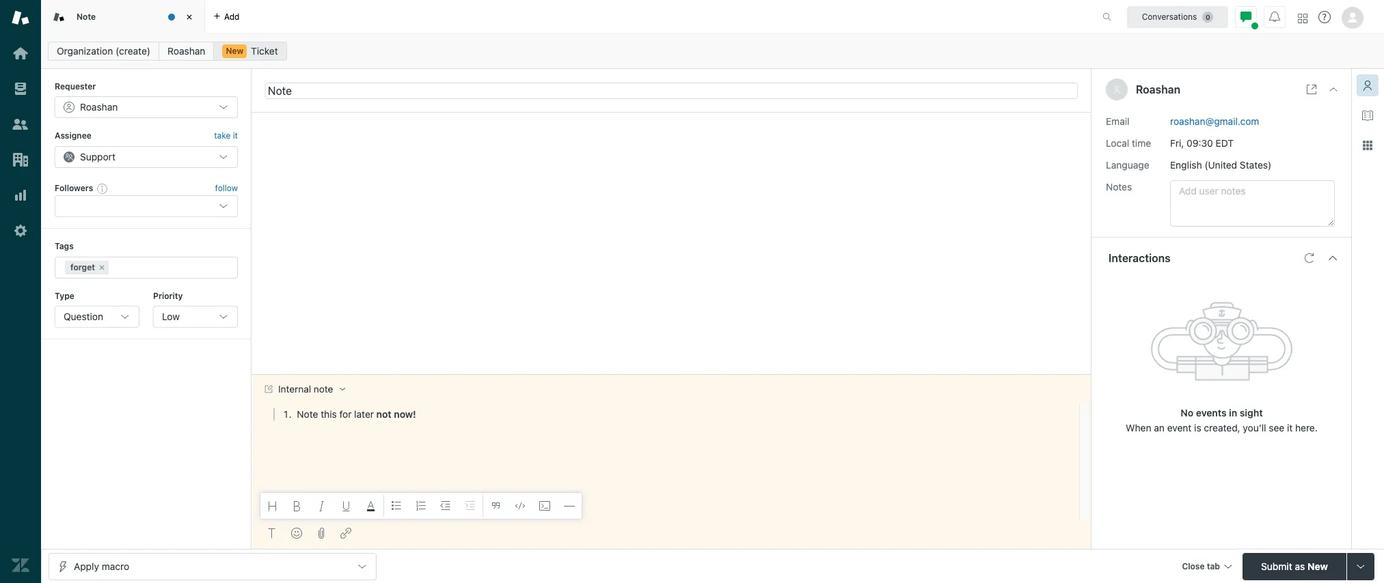 Task type: locate. For each thing, give the bounding box(es) containing it.
numbered list (cmd shift 7) image
[[416, 501, 427, 512]]

new right 'as'
[[1308, 561, 1328, 573]]

tab
[[1207, 562, 1220, 572]]

bulleted list (cmd shift 8) image
[[391, 501, 402, 512]]

language
[[1106, 159, 1150, 171]]

fri, 09:30 edt
[[1170, 137, 1234, 149]]

event
[[1167, 422, 1192, 434]]

assignee
[[55, 131, 91, 141]]

support
[[80, 151, 116, 163]]

quote (cmd shift 9) image
[[490, 501, 501, 512]]

1 vertical spatial note
[[297, 409, 318, 421]]

note up organization
[[77, 11, 96, 22]]

no
[[1181, 407, 1194, 419]]

note inside 'tab'
[[77, 11, 96, 22]]

zendesk support image
[[12, 9, 29, 27]]

note left this at left bottom
[[297, 409, 318, 421]]

question button
[[55, 306, 139, 328]]

organization
[[57, 45, 113, 57]]

format text image
[[267, 528, 278, 539]]

headings image
[[267, 501, 278, 512]]

code block (ctrl shift 6) image
[[539, 501, 550, 512]]

(united
[[1205, 159, 1238, 171]]

get help image
[[1319, 11, 1331, 23]]

time
[[1132, 137, 1151, 149]]

tags
[[55, 241, 74, 252]]

now!
[[394, 409, 416, 421]]

add attachment image
[[316, 528, 327, 539]]

2 vertical spatial roashan
[[80, 101, 118, 113]]

here.
[[1296, 422, 1318, 434]]

take it
[[214, 131, 238, 141]]

organization (create) button
[[48, 42, 159, 61]]

requester
[[55, 81, 96, 92]]

1 horizontal spatial it
[[1287, 422, 1293, 434]]

1 vertical spatial roashan
[[1136, 83, 1181, 96]]

take
[[214, 131, 231, 141]]

0 horizontal spatial it
[[233, 131, 238, 141]]

add link (cmd k) image
[[340, 528, 351, 539]]

english
[[1170, 159, 1202, 171]]

1 horizontal spatial roashan
[[168, 45, 205, 57]]

english (united states)
[[1170, 159, 1272, 171]]

notes
[[1106, 181, 1132, 192]]

Internal note composer text field
[[258, 404, 1075, 433]]

forget
[[70, 262, 95, 272]]

get started image
[[12, 44, 29, 62]]

0 horizontal spatial roashan
[[80, 101, 118, 113]]

Subject field
[[265, 82, 1078, 99]]

1 horizontal spatial note
[[297, 409, 318, 421]]

apps image
[[1363, 140, 1373, 151]]

1 horizontal spatial new
[[1308, 561, 1328, 573]]

0 vertical spatial new
[[226, 46, 244, 56]]

roashan right user icon at the top
[[1136, 83, 1181, 96]]

minimize composer image
[[666, 369, 677, 380]]

1 vertical spatial it
[[1287, 422, 1293, 434]]

knowledge image
[[1363, 110, 1373, 121]]

roashan down close icon
[[168, 45, 205, 57]]

0 horizontal spatial new
[[226, 46, 244, 56]]

you'll
[[1243, 422, 1267, 434]]

type
[[55, 291, 74, 301]]

0 vertical spatial it
[[233, 131, 238, 141]]

0 vertical spatial note
[[77, 11, 96, 22]]

follow button
[[215, 183, 238, 195]]

apply macro
[[74, 561, 129, 573]]

user image
[[1113, 85, 1121, 94]]

this
[[321, 409, 337, 421]]

it inside button
[[233, 131, 238, 141]]

in
[[1229, 407, 1238, 419]]

insert emojis image
[[291, 528, 302, 539]]

new left "ticket"
[[226, 46, 244, 56]]

secondary element
[[41, 38, 1384, 65]]

0 vertical spatial roashan
[[168, 45, 205, 57]]

09:30
[[1187, 137, 1213, 149]]

not
[[376, 409, 392, 421]]

info on adding followers image
[[97, 183, 108, 194]]

followers element
[[55, 196, 238, 218]]

1 vertical spatial new
[[1308, 561, 1328, 573]]

new
[[226, 46, 244, 56], [1308, 561, 1328, 573]]

followers
[[55, 183, 93, 193]]

internal note button
[[252, 376, 357, 404]]

roashan
[[168, 45, 205, 57], [1136, 83, 1181, 96], [80, 101, 118, 113]]

note
[[77, 11, 96, 22], [297, 409, 318, 421]]

events
[[1196, 407, 1227, 419]]

question
[[64, 311, 103, 323]]

roashan down requester
[[80, 101, 118, 113]]

note inside text box
[[297, 409, 318, 421]]

apply
[[74, 561, 99, 573]]

follow
[[215, 183, 238, 193]]

it right take
[[233, 131, 238, 141]]

0 horizontal spatial note
[[77, 11, 96, 22]]

assignee element
[[55, 146, 238, 168]]

it right see
[[1287, 422, 1293, 434]]

bold (cmd b) image
[[292, 501, 303, 512]]

view more details image
[[1306, 84, 1317, 95]]

it
[[233, 131, 238, 141], [1287, 422, 1293, 434]]

add button
[[205, 0, 248, 33]]

priority
[[153, 291, 183, 301]]

see
[[1269, 422, 1285, 434]]

no events in sight when an event is created, you'll see it here.
[[1126, 407, 1318, 434]]



Task type: vqa. For each thing, say whether or not it's contained in the screenshot.
Displays possible ticket submission types 'image'
yes



Task type: describe. For each thing, give the bounding box(es) containing it.
ticket
[[251, 45, 278, 57]]

macro
[[102, 561, 129, 573]]

for
[[339, 409, 352, 421]]

low button
[[153, 306, 238, 328]]

local time
[[1106, 137, 1151, 149]]

roashan inside requester element
[[80, 101, 118, 113]]

note this for later not now!
[[297, 409, 416, 421]]

close tab
[[1182, 562, 1220, 572]]

horizontal rule (cmd shift l) image
[[564, 501, 575, 512]]

take it button
[[214, 129, 238, 143]]

2 horizontal spatial roashan
[[1136, 83, 1181, 96]]

views image
[[12, 80, 29, 98]]

user image
[[1114, 86, 1120, 93]]

close image
[[183, 10, 196, 24]]

reporting image
[[12, 187, 29, 204]]

internal note
[[278, 384, 333, 395]]

displays possible ticket submission types image
[[1356, 562, 1367, 573]]

is
[[1194, 422, 1202, 434]]

admin image
[[12, 222, 29, 240]]

submit as new
[[1261, 561, 1328, 573]]

remove image
[[98, 264, 106, 272]]

code span (ctrl shift 5) image
[[515, 501, 526, 512]]

tabs tab list
[[41, 0, 1088, 34]]

close
[[1182, 562, 1205, 572]]

customers image
[[12, 116, 29, 133]]

low
[[162, 311, 180, 323]]

organization (create)
[[57, 45, 150, 57]]

customer context image
[[1363, 80, 1373, 91]]

(create)
[[116, 45, 150, 57]]

add
[[224, 11, 240, 22]]

submit
[[1261, 561, 1293, 573]]

main element
[[0, 0, 41, 584]]

it inside no events in sight when an event is created, you'll see it here.
[[1287, 422, 1293, 434]]

email
[[1106, 115, 1130, 127]]

note tab
[[41, 0, 205, 34]]

edt
[[1216, 137, 1234, 149]]

roashan link
[[159, 42, 214, 61]]

fri,
[[1170, 137, 1184, 149]]

roashan@gmail.com
[[1170, 115, 1260, 127]]

conversations
[[1142, 11, 1197, 22]]

underline (cmd u) image
[[341, 501, 352, 512]]

interactions
[[1109, 252, 1171, 264]]

note
[[314, 384, 333, 395]]

conversations button
[[1127, 6, 1229, 28]]

as
[[1295, 561, 1305, 573]]

note for note this for later not now!
[[297, 409, 318, 421]]

later
[[354, 409, 374, 421]]

italic (cmd i) image
[[317, 501, 327, 512]]

close tab button
[[1176, 553, 1237, 583]]

zendesk image
[[12, 557, 29, 575]]

roashan inside roashan link
[[168, 45, 205, 57]]

decrease indent (cmd [) image
[[440, 501, 451, 512]]

sight
[[1240, 407, 1263, 419]]

new inside secondary element
[[226, 46, 244, 56]]

states)
[[1240, 159, 1272, 171]]

organizations image
[[12, 151, 29, 169]]

increase indent (cmd ]) image
[[465, 501, 476, 512]]

internal
[[278, 384, 311, 395]]

note for note
[[77, 11, 96, 22]]

close image
[[1328, 84, 1339, 95]]

Add user notes text field
[[1170, 180, 1335, 227]]

button displays agent's chat status as online. image
[[1241, 11, 1252, 22]]

notifications image
[[1270, 11, 1280, 22]]

created,
[[1204, 422, 1241, 434]]

when
[[1126, 422, 1152, 434]]

requester element
[[55, 97, 238, 119]]

local
[[1106, 137, 1130, 149]]

zendesk products image
[[1298, 13, 1308, 23]]

an
[[1154, 422, 1165, 434]]



